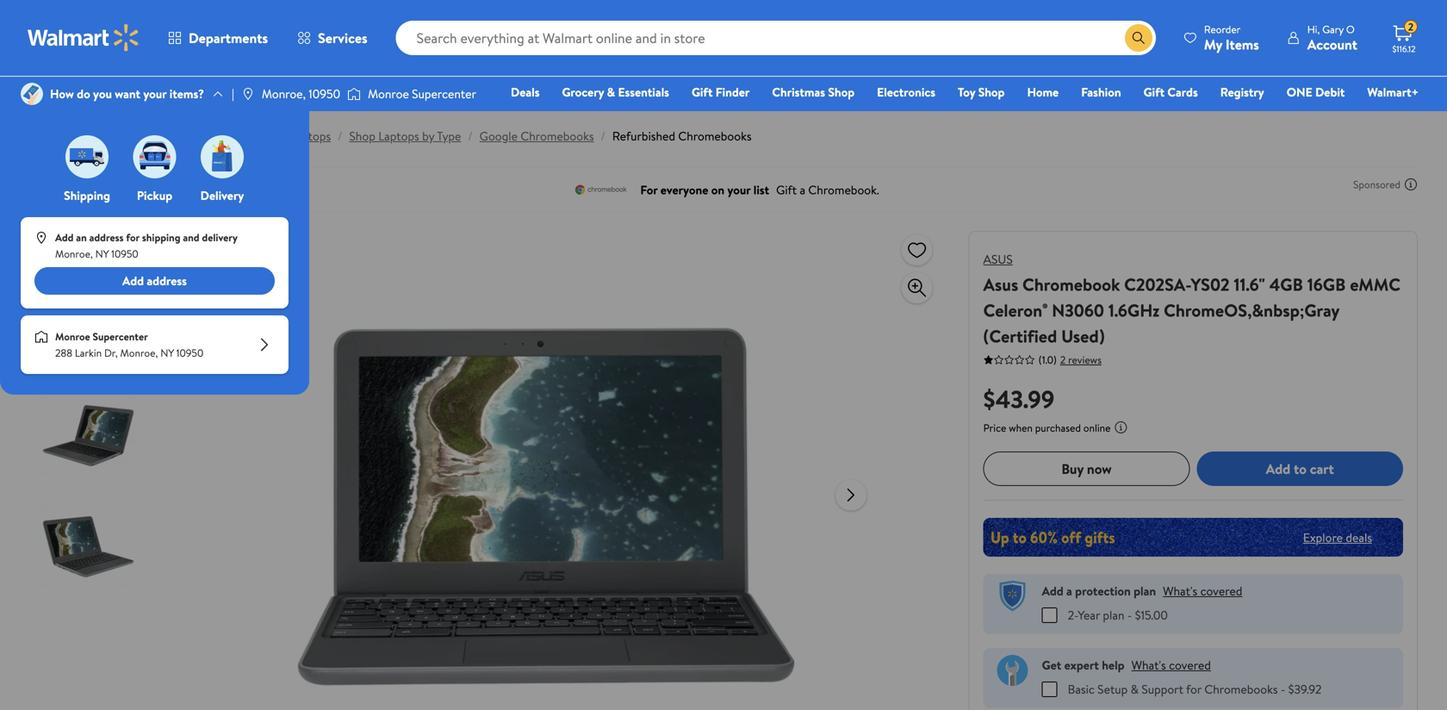 Task type: locate. For each thing, give the bounding box(es) containing it.
monroe, down an
[[55, 247, 93, 261]]

monroe, 10950
[[262, 85, 341, 102]]

what's covered button down up to sixty percent off deals. shop now. image
[[1164, 583, 1243, 599]]

gift finder link
[[684, 83, 758, 101]]

laptops left by at the left
[[379, 128, 420, 144]]

google chromebooks link
[[480, 128, 594, 144]]

ny
[[95, 247, 109, 261], [160, 346, 174, 360]]

0 horizontal spatial monroe
[[55, 329, 90, 344]]

add address
[[122, 272, 187, 289]]

address inside button
[[147, 272, 187, 289]]

purchased
[[1036, 421, 1082, 435]]

add left an
[[55, 230, 74, 245]]

0 vertical spatial plan
[[1134, 583, 1157, 599]]

& right setup
[[1131, 681, 1139, 698]]

one debit link
[[1280, 83, 1353, 101]]

chromebooks left $39.92
[[1205, 681, 1279, 698]]

1.6ghz
[[1109, 298, 1160, 322]]

 image
[[241, 87, 255, 101], [66, 135, 109, 178], [133, 135, 176, 178], [201, 135, 244, 178], [34, 231, 48, 245]]

1 horizontal spatial shop
[[829, 84, 855, 100]]

get expert help what's covered
[[1043, 657, 1212, 674]]

1 vertical spatial for
[[1187, 681, 1202, 698]]

for inside add an address for shipping and delivery monroe, ny 10950
[[126, 230, 140, 245]]

1 horizontal spatial electronics
[[878, 84, 936, 100]]

|
[[232, 85, 234, 102]]

shop right laptops link
[[349, 128, 376, 144]]

address inside add an address for shipping and delivery monroe, ny 10950
[[89, 230, 124, 245]]

laptops down monroe, 10950
[[290, 128, 331, 144]]

asus asus chromebook c202sa-ys02 11.6" 4gb 16gb emmc celeron® n3060 1.6ghz chromeos,&nbsp;gray (certified used)
[[984, 251, 1401, 348]]

0 vertical spatial electronics
[[878, 84, 936, 100]]

10950 right dr,
[[176, 346, 204, 360]]

/ left refurbished
[[601, 128, 606, 144]]

1 laptops from the left
[[170, 128, 211, 144]]

$15.00
[[1136, 607, 1169, 624]]

toy shop link
[[951, 83, 1013, 101]]

electronics for electronics / computers, laptops and tablets
[[29, 128, 88, 144]]

and
[[214, 128, 233, 144], [183, 230, 200, 245]]

10950 inside add an address for shipping and delivery monroe, ny 10950
[[111, 247, 138, 261]]

/ right laptops link
[[338, 128, 343, 144]]

covered down up to sixty percent off deals. shop now. image
[[1201, 583, 1243, 599]]

2 horizontal spatial shop
[[979, 84, 1005, 100]]

an
[[76, 230, 87, 245]]

wpp logo image
[[998, 581, 1029, 612]]

0 horizontal spatial monroe,
[[55, 247, 93, 261]]

- left $39.92
[[1282, 681, 1286, 698]]

supercenter up type
[[412, 85, 477, 102]]

google
[[480, 128, 518, 144]]

 image inside shipping button
[[66, 135, 109, 178]]

n3060
[[1052, 298, 1105, 322]]

1 horizontal spatial electronics link
[[870, 83, 944, 101]]

type
[[437, 128, 461, 144]]

add left to
[[1267, 459, 1291, 478]]

laptops for shop
[[379, 128, 420, 144]]

monroe, right dr,
[[120, 346, 158, 360]]

1 vertical spatial ny
[[160, 346, 174, 360]]

gift for gift cards
[[1144, 84, 1165, 100]]

you
[[93, 85, 112, 102]]

2 laptops from the left
[[290, 128, 331, 144]]

2 up $116.12
[[1409, 20, 1415, 34]]

 image up pickup
[[133, 135, 176, 178]]

what's covered button
[[1164, 583, 1243, 599], [1132, 657, 1212, 674]]

0 horizontal spatial and
[[183, 230, 200, 245]]

add
[[55, 230, 74, 245], [122, 272, 144, 289], [1267, 459, 1291, 478], [1043, 583, 1064, 599]]

1 vertical spatial address
[[147, 272, 187, 289]]

2 gift from the left
[[1144, 84, 1165, 100]]

electronics left toy
[[878, 84, 936, 100]]

2 horizontal spatial monroe,
[[262, 85, 306, 102]]

1 vertical spatial and
[[183, 230, 200, 245]]

0 vertical spatial and
[[214, 128, 233, 144]]

10950 up add address
[[111, 247, 138, 261]]

chromebooks down gift finder
[[679, 128, 752, 144]]

0 vertical spatial for
[[126, 230, 140, 245]]

 image right |
[[241, 87, 255, 101]]

/ right type
[[468, 128, 473, 144]]

2
[[1409, 20, 1415, 34], [1061, 353, 1066, 367]]

deals
[[511, 84, 540, 100]]

0 horizontal spatial address
[[89, 230, 124, 245]]

1 vertical spatial plan
[[1104, 607, 1125, 624]]

in_home_installation logo image
[[998, 655, 1029, 686]]

2 vertical spatial monroe,
[[120, 346, 158, 360]]

monroe, up laptops link
[[262, 85, 306, 102]]

11.6"
[[1235, 272, 1266, 296]]

what's
[[1164, 583, 1198, 599], [1132, 657, 1167, 674]]

 image for delivery
[[201, 135, 244, 178]]

walmart+ link
[[1360, 83, 1427, 101]]

address right an
[[89, 230, 124, 245]]

shipping button
[[62, 131, 112, 204]]

1 horizontal spatial laptops
[[290, 128, 331, 144]]

-
[[1128, 607, 1133, 624], [1282, 681, 1286, 698]]

 image for monroe, 10950
[[241, 87, 255, 101]]

get
[[1043, 657, 1062, 674]]

1 horizontal spatial ny
[[160, 346, 174, 360]]

laptops / shop laptops by type / google chromebooks / refurbished chromebooks
[[290, 128, 752, 144]]

1 vertical spatial 10950
[[111, 247, 138, 261]]

ny inside 'monroe supercenter 288 larkin dr, monroe, ny 10950'
[[160, 346, 174, 360]]

3 laptops from the left
[[379, 128, 420, 144]]

1 vertical spatial electronics
[[29, 128, 88, 144]]

 image up shipping
[[66, 135, 109, 178]]

monroe up shop laptops by type link
[[368, 85, 409, 102]]

asus link
[[984, 251, 1013, 268]]

shipping
[[142, 230, 181, 245]]

 image for how do you want your items?
[[21, 83, 43, 105]]

0 horizontal spatial chromebooks
[[521, 128, 594, 144]]

0 vertical spatial electronics link
[[870, 83, 944, 101]]

Basic Setup & Support for Chromebooks - $39.92 checkbox
[[1043, 682, 1058, 697]]

plan up $15.00
[[1134, 583, 1157, 599]]

 image for shipping
[[66, 135, 109, 178]]

add left a
[[1043, 583, 1064, 599]]

4 / from the left
[[601, 128, 606, 144]]

 image up delivery
[[201, 135, 244, 178]]

gift left finder
[[692, 84, 713, 100]]

& right grocery
[[607, 84, 615, 100]]

0 horizontal spatial gift
[[692, 84, 713, 100]]

shipping
[[64, 187, 110, 204]]

and left delivery
[[183, 230, 200, 245]]

up to sixty percent off deals. shop now. image
[[984, 518, 1404, 557]]

ys02
[[1192, 272, 1230, 296]]

monroe, inside add an address for shipping and delivery monroe, ny 10950
[[55, 247, 93, 261]]

(1.0)
[[1039, 353, 1057, 367]]

0 horizontal spatial 10950
[[111, 247, 138, 261]]

10950
[[309, 85, 341, 102], [111, 247, 138, 261], [176, 346, 204, 360]]

3 / from the left
[[468, 128, 473, 144]]

asus chromebook c202sa-ys02 11.6" 4gb 16gb emmc celeron® n3060 1.6ghz chromeos,&nbsp;gray (certified used) - image 1 of 3 image
[[38, 274, 139, 375]]

10950 up laptops link
[[309, 85, 341, 102]]

add for add address
[[122, 272, 144, 289]]

$39.92
[[1289, 681, 1322, 698]]

1 horizontal spatial for
[[1187, 681, 1202, 698]]

for right 'support'
[[1187, 681, 1202, 698]]

0 horizontal spatial electronics
[[29, 128, 88, 144]]

0 horizontal spatial supercenter
[[93, 329, 148, 344]]

address
[[89, 230, 124, 245], [147, 272, 187, 289]]

0 vertical spatial what's covered button
[[1164, 583, 1243, 599]]

0 horizontal spatial for
[[126, 230, 140, 245]]

what's covered button up 'support'
[[1132, 657, 1212, 674]]

covered up basic setup & support for chromebooks - $39.92 on the right of page
[[1170, 657, 1212, 674]]

monroe up 288 on the left
[[55, 329, 90, 344]]

0 horizontal spatial -
[[1128, 607, 1133, 624]]

departments button
[[153, 17, 283, 59]]

add down add an address for shipping and delivery monroe, ny 10950
[[122, 272, 144, 289]]

0 horizontal spatial &
[[607, 84, 615, 100]]

monroe, inside 'monroe supercenter 288 larkin dr, monroe, ny 10950'
[[120, 346, 158, 360]]

1 vertical spatial -
[[1282, 681, 1286, 698]]

asus
[[984, 251, 1013, 268]]

&
[[607, 84, 615, 100], [1131, 681, 1139, 698]]

0 vertical spatial -
[[1128, 607, 1133, 624]]

add a protection plan what's covered
[[1043, 583, 1243, 599]]

your
[[143, 85, 167, 102]]

1 vertical spatial monroe
[[55, 329, 90, 344]]

 image inside pickup button
[[133, 135, 176, 178]]

- left $15.00
[[1128, 607, 1133, 624]]

0 horizontal spatial shop
[[349, 128, 376, 144]]

2 reviews link
[[1057, 353, 1102, 367]]

want
[[115, 85, 140, 102]]

0 horizontal spatial ny
[[95, 247, 109, 261]]

1 vertical spatial 2
[[1061, 353, 1066, 367]]

basic setup & support for chromebooks - $39.92
[[1068, 681, 1322, 698]]

legal information image
[[1115, 421, 1129, 434]]

/
[[94, 128, 99, 144], [338, 128, 343, 144], [468, 128, 473, 144], [601, 128, 606, 144]]

1 horizontal spatial supercenter
[[412, 85, 477, 102]]

monroe inside 'monroe supercenter 288 larkin dr, monroe, ny 10950'
[[55, 329, 90, 344]]

gift
[[692, 84, 713, 100], [1144, 84, 1165, 100]]

for left the shipping
[[126, 230, 140, 245]]

2-year plan - $15.00
[[1068, 607, 1169, 624]]

1 horizontal spatial monroe
[[368, 85, 409, 102]]

0 vertical spatial supercenter
[[412, 85, 477, 102]]

1 horizontal spatial 2
[[1409, 20, 1415, 34]]

supercenter inside 'monroe supercenter 288 larkin dr, monroe, ny 10950'
[[93, 329, 148, 344]]

1 vertical spatial what's covered button
[[1132, 657, 1212, 674]]

electronics link left toy
[[870, 83, 944, 101]]

add for add to cart
[[1267, 459, 1291, 478]]

cards
[[1168, 84, 1199, 100]]

monroe
[[368, 85, 409, 102], [55, 329, 90, 344]]

0 vertical spatial covered
[[1201, 583, 1243, 599]]

dr,
[[104, 346, 118, 360]]

0 vertical spatial 10950
[[309, 85, 341, 102]]

home link
[[1020, 83, 1067, 101]]

1 gift from the left
[[692, 84, 713, 100]]

shop right toy
[[979, 84, 1005, 100]]

monroe,
[[262, 85, 306, 102], [55, 247, 93, 261], [120, 346, 158, 360]]

1 horizontal spatial plan
[[1134, 583, 1157, 599]]

laptops
[[170, 128, 211, 144], [290, 128, 331, 144], [379, 128, 420, 144]]

one
[[1287, 84, 1313, 100]]

0 horizontal spatial laptops
[[170, 128, 211, 144]]

1 vertical spatial supercenter
[[93, 329, 148, 344]]

1 horizontal spatial address
[[147, 272, 187, 289]]

electronics
[[878, 84, 936, 100], [29, 128, 88, 144]]

1 horizontal spatial gift
[[1144, 84, 1165, 100]]

2 vertical spatial 10950
[[176, 346, 204, 360]]

2 / from the left
[[338, 128, 343, 144]]

0 vertical spatial ny
[[95, 247, 109, 261]]

 image
[[21, 83, 43, 105], [347, 85, 361, 103], [34, 330, 48, 344]]

online
[[1084, 421, 1111, 435]]

and left tablets
[[214, 128, 233, 144]]

supercenter up dr,
[[93, 329, 148, 344]]

shop for toy shop
[[979, 84, 1005, 100]]

shop
[[829, 84, 855, 100], [979, 84, 1005, 100], [349, 128, 376, 144]]

0 vertical spatial what's
[[1164, 583, 1198, 599]]

2 right (1.0)
[[1061, 353, 1066, 367]]

2-
[[1068, 607, 1079, 624]]

electronics down how
[[29, 128, 88, 144]]

what's up 'support'
[[1132, 657, 1167, 674]]

refurbished
[[613, 128, 676, 144]]

what's up $15.00
[[1164, 583, 1198, 599]]

plan right 'year'
[[1104, 607, 1125, 624]]

1 horizontal spatial &
[[1131, 681, 1139, 698]]

gift for gift finder
[[692, 84, 713, 100]]

refurbished chromebooks link
[[613, 128, 752, 144]]

0 vertical spatial &
[[607, 84, 615, 100]]

2-Year plan - $15.00 checkbox
[[1043, 608, 1058, 623]]

1 vertical spatial &
[[1131, 681, 1139, 698]]

chromebooks down grocery
[[521, 128, 594, 144]]

0 vertical spatial monroe,
[[262, 85, 306, 102]]

departments
[[189, 28, 268, 47]]

0 vertical spatial address
[[89, 230, 124, 245]]

laptops down items?
[[170, 128, 211, 144]]

asus
[[984, 272, 1019, 296]]

address down add an address for shipping and delivery monroe, ny 10950
[[147, 272, 187, 289]]

2 horizontal spatial chromebooks
[[1205, 681, 1279, 698]]

1 vertical spatial monroe,
[[55, 247, 93, 261]]

ny up the add address button at the top left of the page
[[95, 247, 109, 261]]

ad disclaimer and feedback image
[[1405, 178, 1419, 191]]

1 horizontal spatial 10950
[[176, 346, 204, 360]]

1 horizontal spatial -
[[1282, 681, 1286, 698]]

add to cart button
[[1197, 452, 1404, 486]]

fashion link
[[1074, 83, 1130, 101]]

0 vertical spatial 2
[[1409, 20, 1415, 34]]

0 horizontal spatial electronics link
[[29, 128, 88, 144]]

 image inside delivery button
[[201, 135, 244, 178]]

chromebook
[[1023, 272, 1121, 296]]

hi,
[[1308, 22, 1321, 37]]

electronics link down how
[[29, 128, 88, 144]]

add inside add an address for shipping and delivery monroe, ny 10950
[[55, 230, 74, 245]]

1 vertical spatial electronics link
[[29, 128, 88, 144]]

1 horizontal spatial monroe,
[[120, 346, 158, 360]]

/ left computers,
[[94, 128, 99, 144]]

288
[[55, 346, 72, 360]]

shop right christmas at the top right of page
[[829, 84, 855, 100]]

2 horizontal spatial laptops
[[379, 128, 420, 144]]

buy
[[1062, 459, 1084, 478]]

0 vertical spatial monroe
[[368, 85, 409, 102]]

sponsored
[[1354, 177, 1401, 192]]

c202sa-
[[1125, 272, 1192, 296]]

ny right dr,
[[160, 346, 174, 360]]

gift left the cards
[[1144, 84, 1165, 100]]

account
[[1308, 35, 1358, 54]]

fashion
[[1082, 84, 1122, 100]]



Task type: vqa. For each thing, say whether or not it's contained in the screenshot.
NY to the right
yes



Task type: describe. For each thing, give the bounding box(es) containing it.
cart
[[1311, 459, 1335, 478]]

expert
[[1065, 657, 1100, 674]]

celeron®
[[984, 298, 1048, 322]]

now
[[1088, 459, 1112, 478]]

2 horizontal spatial 10950
[[309, 85, 341, 102]]

toy shop
[[958, 84, 1005, 100]]

christmas shop link
[[765, 83, 863, 101]]

walmart+
[[1368, 84, 1420, 100]]

$43.99
[[984, 382, 1055, 416]]

add to favorites list, asus chromebook c202sa-ys02 11.6" 4gb 16gb emmc celeron® n3060 1.6ghz chromeos,&nbsp;gray (certified used) image
[[907, 239, 928, 261]]

registry link
[[1213, 83, 1273, 101]]

monroe supercenter 288 larkin dr, monroe, ny 10950
[[55, 329, 204, 360]]

grocery & essentials
[[562, 84, 670, 100]]

how do you want your items?
[[50, 85, 204, 102]]

monroe for monroe supercenter 288 larkin dr, monroe, ny 10950
[[55, 329, 90, 344]]

christmas shop
[[773, 84, 855, 100]]

(1.0) 2 reviews
[[1039, 353, 1102, 367]]

price when purchased online
[[984, 421, 1111, 435]]

ny inside add an address for shipping and delivery monroe, ny 10950
[[95, 247, 109, 261]]

asus chromebook c202sa-ys02 11.6" 4gb 16gb emmc celeron® n3060 1.6ghz chromeos,&nbsp;gray (certified used) - image 2 of 3 image
[[38, 385, 139, 486]]

services button
[[283, 17, 382, 59]]

0 horizontal spatial 2
[[1061, 353, 1066, 367]]

gary
[[1323, 22, 1345, 37]]

shop for christmas shop
[[829, 84, 855, 100]]

larkin
[[75, 346, 102, 360]]

grocery & essentials link
[[555, 83, 677, 101]]

1 vertical spatial what's
[[1132, 657, 1167, 674]]

protection
[[1076, 583, 1131, 599]]

services
[[318, 28, 368, 47]]

add an address for shipping and delivery monroe, ny 10950
[[55, 230, 238, 261]]

monroe supercenter
[[368, 85, 477, 102]]

deals link
[[503, 83, 548, 101]]

 image left an
[[34, 231, 48, 245]]

reviews
[[1069, 353, 1102, 367]]

and inside add an address for shipping and delivery monroe, ny 10950
[[183, 230, 200, 245]]

delivery
[[202, 230, 238, 245]]

electronics for electronics
[[878, 84, 936, 100]]

do
[[77, 85, 90, 102]]

what's covered button for covered
[[1132, 657, 1212, 674]]

laptops for computers,
[[170, 128, 211, 144]]

reorder my items
[[1205, 22, 1260, 54]]

grocery
[[562, 84, 604, 100]]

1 vertical spatial covered
[[1170, 657, 1212, 674]]

next media item image
[[841, 485, 862, 506]]

add for add a protection plan what's covered
[[1043, 583, 1064, 599]]

Search search field
[[396, 21, 1157, 55]]

gift finder
[[692, 84, 750, 100]]

items
[[1226, 35, 1260, 54]]

add for add an address for shipping and delivery monroe, ny 10950
[[55, 230, 74, 245]]

help
[[1103, 657, 1125, 674]]

year
[[1079, 607, 1101, 624]]

1 horizontal spatial and
[[214, 128, 233, 144]]

(certified
[[984, 324, 1058, 348]]

electronics / computers, laptops and tablets
[[29, 128, 272, 144]]

walmart image
[[28, 24, 140, 52]]

buy now button
[[984, 452, 1191, 486]]

to
[[1295, 459, 1307, 478]]

shop laptops by type link
[[349, 128, 461, 144]]

debit
[[1316, 84, 1346, 100]]

zoom image modal image
[[907, 278, 928, 298]]

asus chromebook c202sa-ys02 11.6" 4gb 16gb emmc celeron® n3060 1.6ghz chromeos,&nbsp;gray (certified used) - image 3 of 3 image
[[38, 496, 139, 597]]

search icon image
[[1132, 31, 1146, 45]]

1 horizontal spatial chromebooks
[[679, 128, 752, 144]]

buy now
[[1062, 459, 1112, 478]]

how
[[50, 85, 74, 102]]

basic
[[1068, 681, 1095, 698]]

by
[[422, 128, 435, 144]]

1 / from the left
[[94, 128, 99, 144]]

laptops link
[[290, 128, 331, 144]]

price
[[984, 421, 1007, 435]]

pickup button
[[130, 131, 180, 204]]

0 horizontal spatial plan
[[1104, 607, 1125, 624]]

finder
[[716, 84, 750, 100]]

home
[[1028, 84, 1059, 100]]

4gb
[[1270, 272, 1304, 296]]

setup
[[1098, 681, 1128, 698]]

computers, laptops and tablets link
[[106, 128, 272, 144]]

add address button
[[34, 267, 275, 295]]

Walmart Site-Wide search field
[[396, 21, 1157, 55]]

registry
[[1221, 84, 1265, 100]]

hi, gary o account
[[1308, 22, 1358, 54]]

 image for monroe supercenter
[[347, 85, 361, 103]]

when
[[1009, 421, 1033, 435]]

what's covered button for what's
[[1164, 583, 1243, 599]]

10950 inside 'monroe supercenter 288 larkin dr, monroe, ny 10950'
[[176, 346, 204, 360]]

delivery
[[201, 187, 244, 204]]

one debit
[[1287, 84, 1346, 100]]

chromeos,&nbsp;gray
[[1165, 298, 1340, 322]]

gift cards
[[1144, 84, 1199, 100]]

supercenter for monroe supercenter 288 larkin dr, monroe, ny 10950
[[93, 329, 148, 344]]

supercenter for monroe supercenter
[[412, 85, 477, 102]]

monroe for monroe supercenter
[[368, 85, 409, 102]]

essentials
[[618, 84, 670, 100]]

delivery button
[[197, 131, 247, 204]]

 image for pickup
[[133, 135, 176, 178]]



